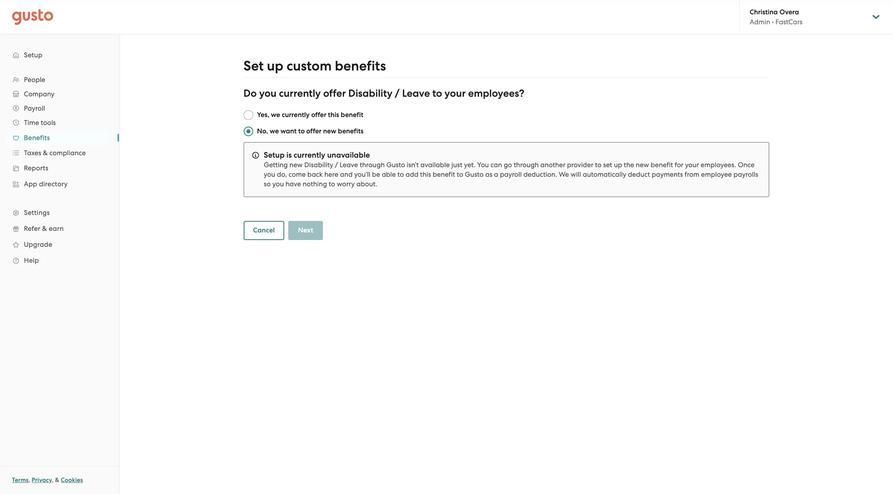 Task type: locate. For each thing, give the bounding box(es) containing it.
& for earn
[[42, 225, 47, 233]]

offer up no, we want to offer new benefits on the top of the page
[[311, 111, 327, 119]]

, left cookies 'button'
[[52, 477, 54, 484]]

available
[[421, 161, 450, 169]]

/
[[395, 87, 400, 100], [335, 161, 338, 169]]

benefits
[[335, 58, 386, 74], [338, 127, 364, 135]]

2 vertical spatial currently
[[294, 151, 325, 160]]

once
[[738, 161, 755, 169]]

2 vertical spatial benefit
[[433, 170, 455, 178]]

setup for setup is currently unavailable
[[264, 151, 285, 160]]

currently up getting new disability / leave
[[294, 151, 325, 160]]

help link
[[8, 253, 111, 268]]

benefit up payments
[[651, 161, 673, 169]]

& for compliance
[[43, 149, 48, 157]]

•
[[772, 18, 774, 26]]

1 vertical spatial /
[[335, 161, 338, 169]]

0 horizontal spatial setup
[[24, 51, 43, 59]]

help
[[24, 257, 39, 264]]

gusto down yet.
[[465, 170, 484, 178]]

this
[[328, 111, 339, 119], [420, 170, 431, 178]]

0 horizontal spatial through
[[360, 161, 385, 169]]

employee
[[701, 170, 732, 178]]

1 horizontal spatial leave
[[402, 87, 430, 100]]

gusto
[[387, 161, 405, 169], [465, 170, 484, 178]]

yes,
[[257, 111, 269, 119]]

this up no, we want to offer new benefits on the top of the page
[[328, 111, 339, 119]]

a
[[494, 170, 498, 178]]

0 horizontal spatial your
[[445, 87, 466, 100]]

gusto up the able
[[387, 161, 405, 169]]

you down the do,
[[273, 180, 284, 188]]

app directory
[[24, 180, 68, 188]]

currently
[[279, 87, 321, 100], [282, 111, 310, 119], [294, 151, 325, 160]]

you'll
[[354, 170, 370, 178]]

this down available
[[420, 170, 431, 178]]

you up so
[[264, 170, 275, 178]]

setup inside alert
[[264, 151, 285, 160]]

1 vertical spatial setup
[[264, 151, 285, 160]]

1 vertical spatial this
[[420, 170, 431, 178]]

time tools button
[[8, 116, 111, 130]]

currently inside setup is currently unavailable alert
[[294, 151, 325, 160]]

setup
[[24, 51, 43, 59], [264, 151, 285, 160]]

, left privacy
[[29, 477, 30, 484]]

reports link
[[8, 161, 111, 175]]

leave inside setup is currently unavailable alert
[[340, 161, 358, 169]]

so
[[264, 180, 271, 188]]

home image
[[12, 9, 53, 25]]

the
[[624, 161, 634, 169]]

we for no,
[[270, 127, 279, 135]]

christina overa admin • fastcars
[[750, 8, 803, 26]]

isn't
[[407, 161, 419, 169]]

payroll
[[24, 104, 45, 112]]

be
[[372, 170, 380, 178]]

0 vertical spatial we
[[271, 111, 280, 119]]

1 horizontal spatial gusto
[[465, 170, 484, 178]]

offer down yes, we currently offer this benefit
[[306, 127, 322, 135]]

0 vertical spatial benefit
[[341, 111, 363, 119]]

up right set on the left
[[267, 58, 283, 74]]

leave
[[402, 87, 430, 100], [340, 161, 358, 169]]

& inside dropdown button
[[43, 149, 48, 157]]

2 , from the left
[[52, 477, 54, 484]]

,
[[29, 477, 30, 484], [52, 477, 54, 484]]

0 horizontal spatial ,
[[29, 477, 30, 484]]

1 horizontal spatial setup
[[264, 151, 285, 160]]

1 vertical spatial your
[[685, 161, 699, 169]]

disability inside setup is currently unavailable alert
[[304, 161, 333, 169]]

new down yes, we currently offer this benefit
[[323, 127, 336, 135]]

do,
[[277, 170, 287, 178]]

1 horizontal spatial through
[[514, 161, 539, 169]]

taxes
[[24, 149, 41, 157]]

& right taxes
[[43, 149, 48, 157]]

setup is currently unavailable
[[264, 151, 370, 160]]

0 vertical spatial you
[[259, 87, 277, 100]]

we right 'no,'
[[270, 127, 279, 135]]

payrolls
[[734, 170, 758, 178]]

able
[[382, 170, 396, 178]]

2 vertical spatial you
[[273, 180, 284, 188]]

up right set
[[614, 161, 622, 169]]

0 vertical spatial offer
[[323, 87, 346, 100]]

unavailable
[[327, 151, 370, 160]]

&
[[43, 149, 48, 157], [42, 225, 47, 233], [55, 477, 59, 484]]

0 vertical spatial gusto
[[387, 161, 405, 169]]

1 horizontal spatial this
[[420, 170, 431, 178]]

setup up people
[[24, 51, 43, 59]]

new up come
[[290, 161, 303, 169]]

taxes & compliance button
[[8, 146, 111, 160]]

your
[[445, 87, 466, 100], [685, 161, 699, 169]]

offer
[[323, 87, 346, 100], [311, 111, 327, 119], [306, 127, 322, 135]]

through up deduction.
[[514, 161, 539, 169]]

offer up yes, we currently offer this benefit
[[323, 87, 346, 100]]

1 horizontal spatial benefit
[[433, 170, 455, 178]]

time
[[24, 119, 39, 127]]

currently for you
[[279, 87, 321, 100]]

benefits up do you currently offer disability / leave to your employees?
[[335, 58, 386, 74]]

new up 'deduct'
[[636, 161, 649, 169]]

1 vertical spatial &
[[42, 225, 47, 233]]

& left "earn"
[[42, 225, 47, 233]]

1 vertical spatial we
[[270, 127, 279, 135]]

1 vertical spatial offer
[[311, 111, 327, 119]]

we right yes,
[[271, 111, 280, 119]]

new
[[323, 127, 336, 135], [290, 161, 303, 169], [636, 161, 649, 169]]

settings link
[[8, 206, 111, 220]]

1 vertical spatial currently
[[282, 111, 310, 119]]

as
[[485, 170, 493, 178]]

0 vertical spatial &
[[43, 149, 48, 157]]

1 vertical spatial leave
[[340, 161, 358, 169]]

setup inside gusto navigation element
[[24, 51, 43, 59]]

taxes & compliance
[[24, 149, 86, 157]]

getting new disability / leave
[[264, 161, 358, 169]]

0 horizontal spatial new
[[290, 161, 303, 169]]

reports
[[24, 164, 48, 172]]

benefit down do you currently offer disability / leave to your employees?
[[341, 111, 363, 119]]

tools
[[41, 119, 56, 127]]

up
[[267, 58, 283, 74], [614, 161, 622, 169]]

through up the be
[[360, 161, 385, 169]]

cancel
[[253, 226, 275, 235]]

0 vertical spatial up
[[267, 58, 283, 74]]

you
[[259, 87, 277, 100], [264, 170, 275, 178], [273, 180, 284, 188]]

0 horizontal spatial benefit
[[341, 111, 363, 119]]

0 horizontal spatial gusto
[[387, 161, 405, 169]]

currently for is
[[294, 151, 325, 160]]

time tools
[[24, 119, 56, 127]]

currently up yes, we currently offer this benefit
[[279, 87, 321, 100]]

come
[[289, 170, 306, 178]]

through
[[360, 161, 385, 169], [514, 161, 539, 169]]

list
[[0, 72, 119, 268]]

1 horizontal spatial your
[[685, 161, 699, 169]]

2 horizontal spatial new
[[636, 161, 649, 169]]

& left cookies
[[55, 477, 59, 484]]

0 vertical spatial disability
[[348, 87, 393, 100]]

0 horizontal spatial leave
[[340, 161, 358, 169]]

1 vertical spatial gusto
[[465, 170, 484, 178]]

benefit down available
[[433, 170, 455, 178]]

app directory link
[[8, 177, 111, 191]]

nothing
[[303, 180, 327, 188]]

and
[[340, 170, 353, 178]]

refer
[[24, 225, 40, 233]]

automatically
[[583, 170, 626, 178]]

payments
[[652, 170, 683, 178]]

no, we want to offer new benefits
[[257, 127, 364, 135]]

0 vertical spatial setup
[[24, 51, 43, 59]]

people
[[24, 76, 45, 84]]

people button
[[8, 72, 111, 87]]

0 horizontal spatial /
[[335, 161, 338, 169]]

1 horizontal spatial ,
[[52, 477, 54, 484]]

currently up the want
[[282, 111, 310, 119]]

set
[[603, 161, 612, 169]]

terms
[[12, 477, 29, 484]]

benefit
[[341, 111, 363, 119], [651, 161, 673, 169], [433, 170, 455, 178]]

disability
[[348, 87, 393, 100], [304, 161, 333, 169]]

0 horizontal spatial disability
[[304, 161, 333, 169]]

0 vertical spatial leave
[[402, 87, 430, 100]]

provider
[[567, 161, 594, 169]]

1 vertical spatial disability
[[304, 161, 333, 169]]

1 vertical spatial benefit
[[651, 161, 673, 169]]

setup up the getting on the top of the page
[[264, 151, 285, 160]]

through gusto isn't available just yet. you can go through another provider to set up the new benefit for your employees. once you do, come back here and you'll be able to add this benefit to gusto as a payroll deduction. we will automatically deduct payments from employee payrolls so you have nothing to worry about.
[[264, 161, 758, 188]]

benefits up the 'unavailable'
[[338, 127, 364, 135]]

1 horizontal spatial up
[[614, 161, 622, 169]]

0 vertical spatial currently
[[279, 87, 321, 100]]

0 vertical spatial /
[[395, 87, 400, 100]]

your inside through gusto isn't available just yet. you can go through another provider to set up the new benefit for your employees. once you do, come back here and you'll be able to add this benefit to gusto as a payroll deduction. we will automatically deduct payments from employee payrolls so you have nothing to worry about.
[[685, 161, 699, 169]]

/ inside setup is currently unavailable alert
[[335, 161, 338, 169]]

0 vertical spatial this
[[328, 111, 339, 119]]

terms , privacy , & cookies
[[12, 477, 83, 484]]

1 vertical spatial benefits
[[338, 127, 364, 135]]

1 vertical spatial up
[[614, 161, 622, 169]]

0 horizontal spatial this
[[328, 111, 339, 119]]

do you currently offer disability / leave to your employees?
[[244, 87, 525, 100]]

you right do
[[259, 87, 277, 100]]



Task type: vqa. For each thing, say whether or not it's contained in the screenshot.
'problem,'
no



Task type: describe. For each thing, give the bounding box(es) containing it.
refer & earn
[[24, 225, 64, 233]]

worry
[[337, 180, 355, 188]]

Yes, we currently offer this benefit radio
[[244, 110, 253, 120]]

1 , from the left
[[29, 477, 30, 484]]

overa
[[780, 8, 799, 16]]

upgrade
[[24, 241, 52, 249]]

set
[[244, 58, 264, 74]]

offer for disability
[[323, 87, 346, 100]]

have
[[286, 180, 301, 188]]

up inside through gusto isn't available just yet. you can go through another provider to set up the new benefit for your employees. once you do, come back here and you'll be able to add this benefit to gusto as a payroll deduction. we will automatically deduct payments from employee payrolls so you have nothing to worry about.
[[614, 161, 622, 169]]

privacy
[[32, 477, 52, 484]]

2 horizontal spatial benefit
[[651, 161, 673, 169]]

settings
[[24, 209, 50, 217]]

benefits
[[24, 134, 50, 142]]

this inside through gusto isn't available just yet. you can go through another provider to set up the new benefit for your employees. once you do, come back here and you'll be able to add this benefit to gusto as a payroll deduction. we will automatically deduct payments from employee payrolls so you have nothing to worry about.
[[420, 170, 431, 178]]

deduct
[[628, 170, 650, 178]]

new inside through gusto isn't available just yet. you can go through another provider to set up the new benefit for your employees. once you do, come back here and you'll be able to add this benefit to gusto as a payroll deduction. we will automatically deduct payments from employee payrolls so you have nothing to worry about.
[[636, 161, 649, 169]]

about.
[[357, 180, 377, 188]]

2 vertical spatial &
[[55, 477, 59, 484]]

want
[[281, 127, 297, 135]]

employees.
[[701, 161, 736, 169]]

2 vertical spatial offer
[[306, 127, 322, 135]]

1 vertical spatial you
[[264, 170, 275, 178]]

1 horizontal spatial new
[[323, 127, 336, 135]]

fastcars
[[776, 18, 803, 26]]

compliance
[[49, 149, 86, 157]]

can
[[491, 161, 502, 169]]

setup is currently unavailable alert
[[244, 142, 769, 197]]

yes, we currently offer this benefit
[[257, 111, 363, 119]]

cancel link
[[244, 221, 285, 240]]

list containing people
[[0, 72, 119, 268]]

app
[[24, 180, 37, 188]]

here
[[324, 170, 339, 178]]

privacy link
[[32, 477, 52, 484]]

setup for setup
[[24, 51, 43, 59]]

gusto navigation element
[[0, 34, 119, 281]]

deduction.
[[524, 170, 557, 178]]

2 through from the left
[[514, 161, 539, 169]]

setup link
[[8, 48, 111, 62]]

cookies button
[[61, 476, 83, 485]]

getting
[[264, 161, 288, 169]]

1 horizontal spatial /
[[395, 87, 400, 100]]

go
[[504, 161, 512, 169]]

christina
[[750, 8, 778, 16]]

0 vertical spatial benefits
[[335, 58, 386, 74]]

payroll button
[[8, 101, 111, 116]]

custom
[[287, 58, 332, 74]]

will
[[571, 170, 581, 178]]

earn
[[49, 225, 64, 233]]

company button
[[8, 87, 111, 101]]

just
[[452, 161, 463, 169]]

upgrade link
[[8, 237, 111, 252]]

add
[[406, 170, 419, 178]]

cookies
[[61, 477, 83, 484]]

0 horizontal spatial up
[[267, 58, 283, 74]]

we
[[559, 170, 569, 178]]

refer & earn link
[[8, 221, 111, 236]]

1 through from the left
[[360, 161, 385, 169]]

offer for this
[[311, 111, 327, 119]]

1 horizontal spatial disability
[[348, 87, 393, 100]]

for
[[675, 161, 684, 169]]

0 vertical spatial your
[[445, 87, 466, 100]]

do
[[244, 87, 257, 100]]

you
[[477, 161, 489, 169]]

yet.
[[464, 161, 476, 169]]

set up custom benefits
[[244, 58, 386, 74]]

we for yes,
[[271, 111, 280, 119]]

from
[[685, 170, 700, 178]]

employees?
[[468, 87, 525, 100]]

directory
[[39, 180, 68, 188]]

admin
[[750, 18, 771, 26]]

another
[[541, 161, 566, 169]]

no,
[[257, 127, 268, 135]]

terms link
[[12, 477, 29, 484]]

is
[[287, 151, 292, 160]]

No, we want to offer new benefits radio
[[244, 127, 253, 136]]

currently for we
[[282, 111, 310, 119]]

payroll
[[500, 170, 522, 178]]

company
[[24, 90, 54, 98]]

benefits link
[[8, 131, 111, 145]]



